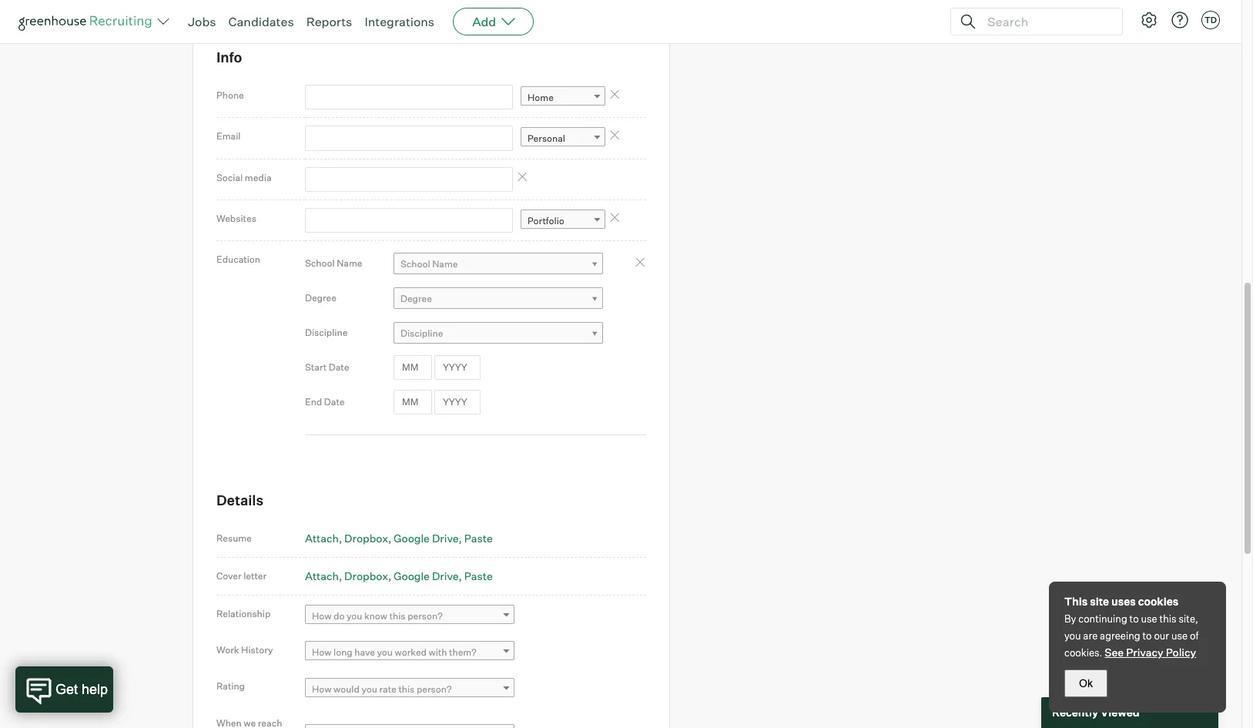 Task type: vqa. For each thing, say whether or not it's contained in the screenshot.


Task type: describe. For each thing, give the bounding box(es) containing it.
how for how would you rate this person?
[[312, 683, 332, 695]]

rate
[[379, 683, 397, 695]]

how for how do you know this person?
[[312, 610, 332, 622]]

of
[[1191, 630, 1199, 642]]

dropbox link for resume
[[345, 532, 392, 545]]

paste link for cover letter
[[464, 569, 493, 582]]

cover
[[217, 570, 242, 582]]

home
[[528, 92, 554, 103]]

candidates link
[[229, 14, 294, 29]]

attach link for resume
[[305, 532, 342, 545]]

social
[[217, 171, 243, 183]]

google for cover letter
[[394, 569, 430, 582]]

viewed
[[1101, 706, 1140, 719]]

our
[[1155, 630, 1170, 642]]

reports
[[306, 14, 352, 29]]

td
[[1205, 15, 1218, 25]]

cover letter
[[217, 570, 267, 582]]

dropbox link for cover letter
[[345, 569, 392, 582]]

see privacy policy
[[1105, 646, 1197, 659]]

0 horizontal spatial school
[[305, 258, 335, 269]]

greenhouse recruiting image
[[18, 12, 157, 31]]

how do you know this person?
[[312, 610, 443, 622]]

this for how do you know this person?
[[390, 610, 406, 622]]

attach for cover letter
[[305, 569, 339, 582]]

you right do
[[347, 610, 363, 622]]

school name link
[[394, 253, 603, 275]]

them?
[[449, 647, 477, 658]]

by
[[1065, 613, 1077, 625]]

recently
[[1053, 706, 1099, 719]]

1 horizontal spatial to
[[1143, 630, 1153, 642]]

person? for how would you rate this person?
[[417, 683, 452, 695]]

start
[[305, 362, 327, 373]]

this inside "by continuing to use this site, you are agreeing to our use of cookies."
[[1160, 613, 1177, 625]]

how would you rate this person? link
[[305, 678, 515, 700]]

this
[[1065, 595, 1088, 608]]

letter
[[244, 570, 267, 582]]

yyyy text field for end date
[[435, 390, 481, 415]]

how would you rate this person?
[[312, 683, 452, 695]]

0 horizontal spatial use
[[1142, 613, 1158, 625]]

1 horizontal spatial school name
[[401, 258, 458, 270]]

relationship
[[217, 608, 271, 619]]

0 horizontal spatial name
[[337, 258, 363, 269]]

long
[[334, 647, 353, 658]]

how long have you worked with them?
[[312, 647, 477, 658]]

history
[[241, 644, 273, 656]]

discipline link
[[394, 322, 603, 345]]

portfolio link
[[521, 210, 606, 232]]

recently viewed
[[1053, 706, 1140, 719]]

site,
[[1179, 613, 1199, 625]]

how long have you worked with them? link
[[305, 641, 515, 664]]

add
[[473, 14, 496, 29]]

worked
[[395, 647, 427, 658]]

discipline inside discipline link
[[401, 328, 443, 339]]

dropbox for resume
[[345, 532, 388, 545]]

media
[[245, 171, 272, 183]]

do
[[334, 610, 345, 622]]

paste for resume
[[464, 532, 493, 545]]

end date
[[305, 396, 345, 408]]

degree link
[[394, 288, 603, 310]]

end
[[305, 396, 322, 408]]

degree inside degree link
[[401, 293, 432, 305]]

continuing
[[1079, 613, 1128, 625]]

date for start date
[[329, 362, 349, 373]]

integrations
[[365, 14, 435, 29]]

integrations link
[[365, 14, 435, 29]]

email
[[217, 130, 241, 142]]

person? for how do you know this person?
[[408, 610, 443, 622]]

websites
[[217, 213, 257, 224]]

portfolio
[[528, 215, 565, 227]]



Task type: locate. For each thing, give the bounding box(es) containing it.
2 mm text field from the top
[[394, 390, 432, 415]]

to
[[1130, 613, 1140, 625], [1143, 630, 1153, 642]]

attach dropbox google drive paste for cover letter
[[305, 569, 493, 582]]

jobs
[[188, 14, 216, 29]]

know
[[365, 610, 388, 622]]

this inside how do you know this person? link
[[390, 610, 406, 622]]

1 vertical spatial dropbox
[[345, 569, 388, 582]]

0 horizontal spatial school name
[[305, 258, 363, 269]]

cookies.
[[1065, 647, 1103, 659]]

this up the our at bottom
[[1160, 613, 1177, 625]]

1 vertical spatial yyyy text field
[[435, 390, 481, 415]]

info
[[217, 49, 242, 66]]

dropbox link
[[345, 532, 392, 545], [345, 569, 392, 582]]

ok button
[[1065, 670, 1108, 697]]

1 how from the top
[[312, 610, 332, 622]]

1 vertical spatial use
[[1172, 630, 1189, 642]]

drive for resume
[[432, 532, 459, 545]]

you right have
[[377, 647, 393, 658]]

date right start
[[329, 362, 349, 373]]

2 paste link from the top
[[464, 569, 493, 582]]

1 vertical spatial mm text field
[[394, 390, 432, 415]]

2 yyyy text field from the top
[[435, 390, 481, 415]]

0 vertical spatial paste
[[464, 532, 493, 545]]

this right know on the left bottom of the page
[[390, 610, 406, 622]]

uses
[[1112, 595, 1137, 608]]

date right 'end' at the bottom left of the page
[[324, 396, 345, 408]]

site
[[1091, 595, 1110, 608]]

add button
[[453, 8, 534, 35]]

1 vertical spatial person?
[[417, 683, 452, 695]]

school inside school name link
[[401, 258, 431, 270]]

1 mm text field from the top
[[394, 355, 432, 380]]

2 attach from the top
[[305, 569, 339, 582]]

2 dropbox from the top
[[345, 569, 388, 582]]

0 vertical spatial yyyy text field
[[435, 355, 481, 380]]

0 vertical spatial date
[[329, 362, 349, 373]]

to left the our at bottom
[[1143, 630, 1153, 642]]

use down cookies
[[1142, 613, 1158, 625]]

agreeing
[[1101, 630, 1141, 642]]

paste
[[464, 532, 493, 545], [464, 569, 493, 582]]

dropbox
[[345, 532, 388, 545], [345, 569, 388, 582]]

you left "rate"
[[362, 683, 377, 695]]

drive for cover letter
[[432, 569, 459, 582]]

use
[[1142, 613, 1158, 625], [1172, 630, 1189, 642]]

0 horizontal spatial discipline
[[305, 327, 348, 339]]

None text field
[[305, 126, 513, 151]]

attach dropbox google drive paste for resume
[[305, 532, 493, 545]]

how left would at the bottom of page
[[312, 683, 332, 695]]

this
[[390, 610, 406, 622], [1160, 613, 1177, 625], [399, 683, 415, 695]]

education
[[217, 254, 260, 265]]

how left the long
[[312, 647, 332, 658]]

use left of
[[1172, 630, 1189, 642]]

policy
[[1167, 646, 1197, 659]]

1 horizontal spatial degree
[[401, 293, 432, 305]]

1 attach from the top
[[305, 532, 339, 545]]

0 vertical spatial paste link
[[464, 532, 493, 545]]

1 horizontal spatial use
[[1172, 630, 1189, 642]]

0 vertical spatial drive
[[432, 532, 459, 545]]

personal
[[528, 133, 566, 144]]

1 vertical spatial attach
[[305, 569, 339, 582]]

google
[[394, 532, 430, 545], [394, 569, 430, 582]]

person? down with
[[417, 683, 452, 695]]

1 vertical spatial attach dropbox google drive paste
[[305, 569, 493, 582]]

social media
[[217, 171, 272, 183]]

details
[[217, 492, 264, 509]]

would
[[334, 683, 360, 695]]

Search text field
[[984, 10, 1109, 33]]

1 dropbox from the top
[[345, 532, 388, 545]]

person?
[[408, 610, 443, 622], [417, 683, 452, 695]]

see privacy policy link
[[1105, 646, 1197, 659]]

with
[[429, 647, 447, 658]]

have
[[355, 647, 375, 658]]

you
[[347, 610, 363, 622], [1065, 630, 1082, 642], [377, 647, 393, 658], [362, 683, 377, 695]]

paste link
[[464, 532, 493, 545], [464, 569, 493, 582]]

configure image
[[1141, 11, 1159, 29]]

2 attach dropbox google drive paste from the top
[[305, 569, 493, 582]]

attach link for cover letter
[[305, 569, 342, 582]]

this for how would you rate this person?
[[399, 683, 415, 695]]

this right "rate"
[[399, 683, 415, 695]]

1 vertical spatial paste
[[464, 569, 493, 582]]

person? up with
[[408, 610, 443, 622]]

start date
[[305, 362, 349, 373]]

to down uses
[[1130, 613, 1140, 625]]

how left do
[[312, 610, 332, 622]]

drive
[[432, 532, 459, 545], [432, 569, 459, 582]]

candidates
[[229, 14, 294, 29]]

how do you know this person? link
[[305, 605, 515, 627]]

0 vertical spatial google drive link
[[394, 532, 462, 545]]

MM text field
[[394, 355, 432, 380], [394, 390, 432, 415]]

2 google from the top
[[394, 569, 430, 582]]

attach dropbox google drive paste
[[305, 532, 493, 545], [305, 569, 493, 582]]

are
[[1084, 630, 1098, 642]]

google drive link for cover letter
[[394, 569, 462, 582]]

1 attach dropbox google drive paste from the top
[[305, 532, 493, 545]]

1 horizontal spatial name
[[433, 258, 458, 270]]

0 vertical spatial attach
[[305, 532, 339, 545]]

name
[[337, 258, 363, 269], [433, 258, 458, 270]]

degree
[[305, 292, 337, 304], [401, 293, 432, 305]]

work
[[217, 644, 239, 656]]

date for end date
[[324, 396, 345, 408]]

1 yyyy text field from the top
[[435, 355, 481, 380]]

1 vertical spatial attach link
[[305, 569, 342, 582]]

0 vertical spatial mm text field
[[394, 355, 432, 380]]

1 attach link from the top
[[305, 532, 342, 545]]

2 dropbox link from the top
[[345, 569, 392, 582]]

1 paste from the top
[[464, 532, 493, 545]]

1 vertical spatial paste link
[[464, 569, 493, 582]]

1 vertical spatial google drive link
[[394, 569, 462, 582]]

paste for cover letter
[[464, 569, 493, 582]]

paste link for resume
[[464, 532, 493, 545]]

0 vertical spatial dropbox
[[345, 532, 388, 545]]

2 drive from the top
[[432, 569, 459, 582]]

1 vertical spatial dropbox link
[[345, 569, 392, 582]]

discipline
[[305, 327, 348, 339], [401, 328, 443, 339]]

0 vertical spatial google
[[394, 532, 430, 545]]

dropbox for cover letter
[[345, 569, 388, 582]]

0 vertical spatial use
[[1142, 613, 1158, 625]]

1 vertical spatial drive
[[432, 569, 459, 582]]

None text field
[[305, 85, 513, 110], [305, 167, 513, 192], [305, 208, 513, 233], [305, 85, 513, 110], [305, 167, 513, 192], [305, 208, 513, 233]]

0 vertical spatial person?
[[408, 610, 443, 622]]

ok
[[1080, 677, 1094, 690]]

0 vertical spatial dropbox link
[[345, 532, 392, 545]]

td button
[[1199, 8, 1224, 32]]

1 vertical spatial date
[[324, 396, 345, 408]]

you down by
[[1065, 630, 1082, 642]]

1 drive from the top
[[432, 532, 459, 545]]

mm text field for start date
[[394, 355, 432, 380]]

privacy
[[1127, 646, 1164, 659]]

rating
[[217, 681, 245, 692]]

school
[[305, 258, 335, 269], [401, 258, 431, 270]]

0 horizontal spatial degree
[[305, 292, 337, 304]]

2 how from the top
[[312, 647, 332, 658]]

1 horizontal spatial discipline
[[401, 328, 443, 339]]

2 google drive link from the top
[[394, 569, 462, 582]]

1 dropbox link from the top
[[345, 532, 392, 545]]

school name
[[305, 258, 363, 269], [401, 258, 458, 270]]

by continuing to use this site, you are agreeing to our use of cookies.
[[1065, 613, 1199, 659]]

google for resume
[[394, 532, 430, 545]]

reports link
[[306, 14, 352, 29]]

personal link
[[521, 127, 606, 150]]

1 vertical spatial google
[[394, 569, 430, 582]]

1 vertical spatial how
[[312, 647, 332, 658]]

1 horizontal spatial school
[[401, 258, 431, 270]]

phone
[[217, 89, 244, 101]]

mm text field for end date
[[394, 390, 432, 415]]

0 horizontal spatial to
[[1130, 613, 1140, 625]]

this inside how would you rate this person? link
[[399, 683, 415, 695]]

0 vertical spatial how
[[312, 610, 332, 622]]

0 vertical spatial attach link
[[305, 532, 342, 545]]

how for how long have you worked with them?
[[312, 647, 332, 658]]

this site uses cookies
[[1065, 595, 1179, 608]]

attach
[[305, 532, 339, 545], [305, 569, 339, 582]]

resume
[[217, 532, 252, 544]]

google drive link for resume
[[394, 532, 462, 545]]

2 paste from the top
[[464, 569, 493, 582]]

yyyy text field for start date
[[435, 355, 481, 380]]

1 google drive link from the top
[[394, 532, 462, 545]]

see
[[1105, 646, 1125, 659]]

0 vertical spatial to
[[1130, 613, 1140, 625]]

work history
[[217, 644, 273, 656]]

1 google from the top
[[394, 532, 430, 545]]

3 how from the top
[[312, 683, 332, 695]]

2 attach link from the top
[[305, 569, 342, 582]]

jobs link
[[188, 14, 216, 29]]

home link
[[521, 86, 606, 109]]

YYYY text field
[[435, 355, 481, 380], [435, 390, 481, 415]]

google drive link
[[394, 532, 462, 545], [394, 569, 462, 582]]

1 paste link from the top
[[464, 532, 493, 545]]

td button
[[1202, 11, 1221, 29]]

you inside "by continuing to use this site, you are agreeing to our use of cookies."
[[1065, 630, 1082, 642]]

date
[[329, 362, 349, 373], [324, 396, 345, 408]]

attach link
[[305, 532, 342, 545], [305, 569, 342, 582]]

0 vertical spatial attach dropbox google drive paste
[[305, 532, 493, 545]]

cookies
[[1139, 595, 1179, 608]]

how
[[312, 610, 332, 622], [312, 647, 332, 658], [312, 683, 332, 695]]

2 vertical spatial how
[[312, 683, 332, 695]]

1 vertical spatial to
[[1143, 630, 1153, 642]]

attach for resume
[[305, 532, 339, 545]]



